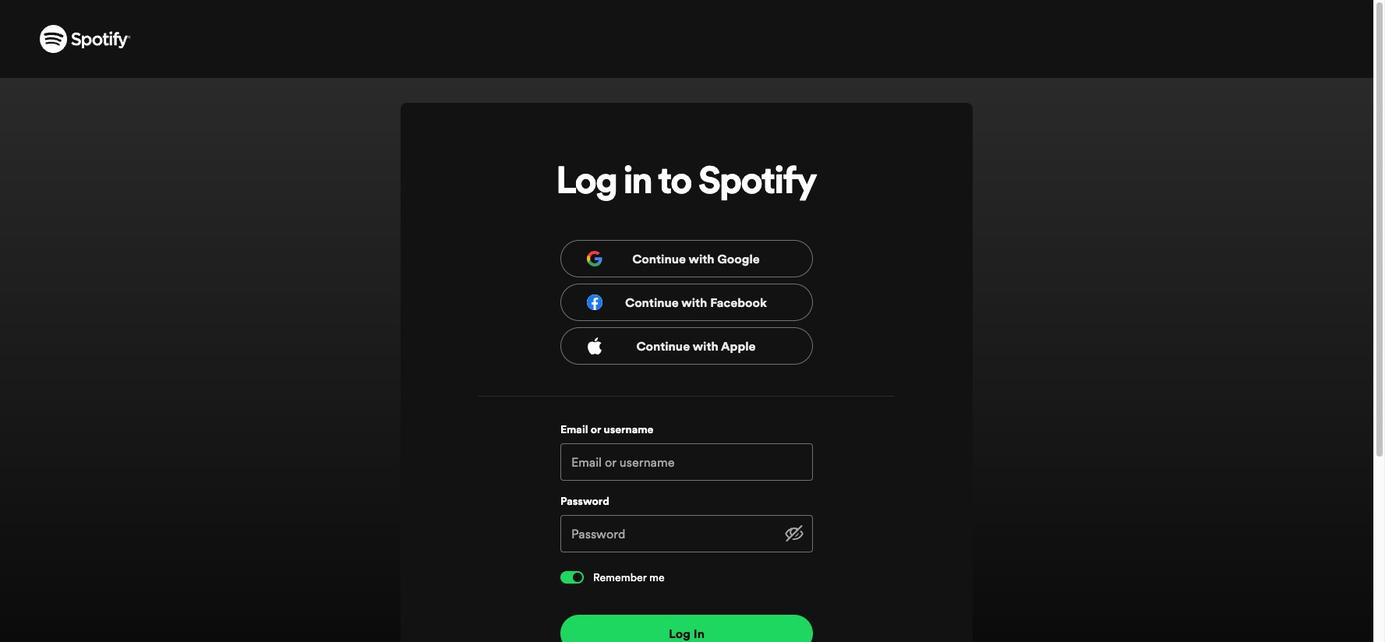 Task type: describe. For each thing, give the bounding box(es) containing it.
continue with google
[[633, 250, 760, 268]]

log in to spotify
[[557, 165, 817, 203]]

facebook
[[711, 294, 767, 311]]

continue with facebook button
[[561, 284, 814, 321]]

google
[[718, 250, 760, 268]]

continue with google button
[[561, 240, 814, 278]]

Password password field
[[561, 516, 814, 553]]

continue with facebook
[[626, 294, 767, 311]]

log
[[557, 165, 618, 203]]

with for google
[[689, 250, 715, 268]]

continue for continue with google
[[633, 250, 686, 268]]

spotify
[[699, 165, 817, 203]]

remember me
[[594, 570, 665, 586]]

email
[[561, 422, 588, 438]]



Task type: locate. For each thing, give the bounding box(es) containing it.
continue for continue with facebook
[[626, 294, 679, 311]]

continue with apple
[[637, 338, 756, 355]]

1 vertical spatial continue
[[626, 294, 679, 311]]

continue up continue with facebook button
[[633, 250, 686, 268]]

2 vertical spatial continue
[[637, 338, 690, 355]]

0 vertical spatial with
[[689, 250, 715, 268]]

2 vertical spatial with
[[693, 338, 719, 355]]

with up continue with apple
[[682, 294, 708, 311]]

in
[[624, 165, 653, 203]]

continue up continue with apple 'button'
[[626, 294, 679, 311]]

with inside continue with google button
[[689, 250, 715, 268]]

continue
[[633, 250, 686, 268], [626, 294, 679, 311], [637, 338, 690, 355]]

with for apple
[[693, 338, 719, 355]]

continue with apple button
[[561, 328, 814, 365]]

1 vertical spatial with
[[682, 294, 708, 311]]

email or username
[[561, 422, 654, 438]]

with
[[689, 250, 715, 268], [682, 294, 708, 311], [693, 338, 719, 355]]

with inside continue with apple 'button'
[[693, 338, 719, 355]]

me
[[650, 570, 665, 586]]

0 vertical spatial continue
[[633, 250, 686, 268]]

to
[[659, 165, 692, 203]]

continue down continue with facebook button
[[637, 338, 690, 355]]

with inside continue with facebook button
[[682, 294, 708, 311]]

continue for continue with apple
[[637, 338, 690, 355]]

continue inside 'button'
[[637, 338, 690, 355]]

remember
[[594, 570, 647, 586]]

username
[[604, 422, 654, 438]]

with left "google"
[[689, 250, 715, 268]]

or
[[591, 422, 602, 438]]

apple
[[722, 338, 756, 355]]

Email or username text field
[[561, 444, 814, 481]]

spotify image
[[40, 25, 131, 53]]

with left apple
[[693, 338, 719, 355]]

password
[[561, 494, 610, 509]]

with for facebook
[[682, 294, 708, 311]]



